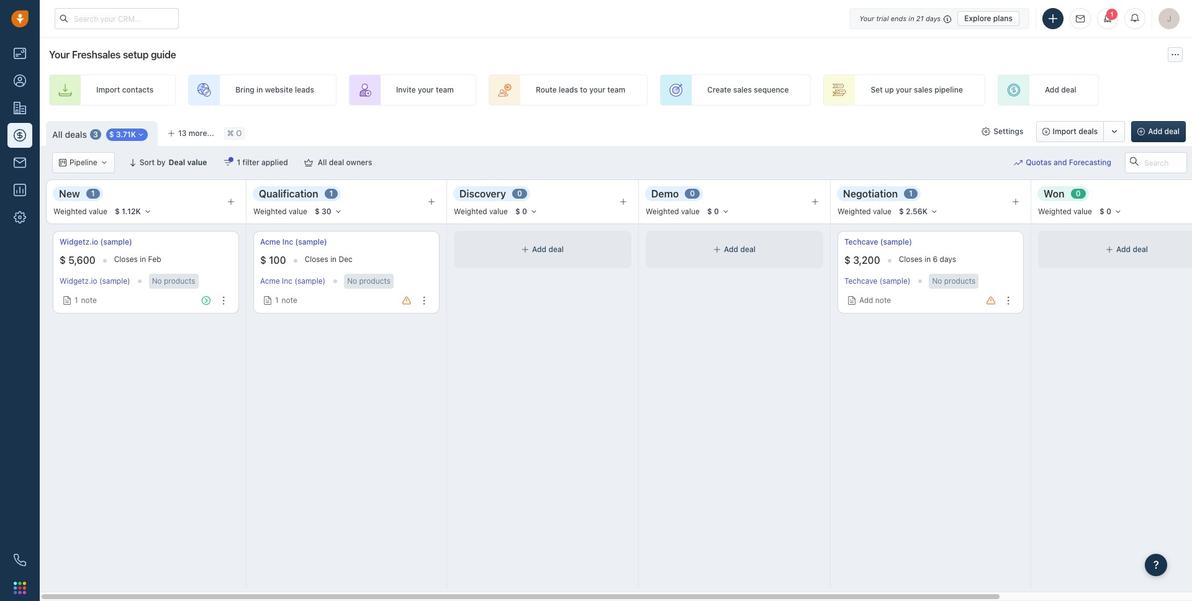 Task type: describe. For each thing, give the bounding box(es) containing it.
2 your from the left
[[590, 85, 606, 95]]

pipeline
[[935, 85, 963, 95]]

create sales sequence link
[[660, 75, 811, 106]]

1 inside button
[[237, 158, 241, 167]]

all for deals
[[52, 129, 63, 140]]

2 team from the left
[[608, 85, 626, 95]]

closes for 5,600
[[114, 255, 138, 264]]

weighted value for negotiation
[[838, 207, 892, 216]]

100
[[269, 255, 286, 266]]

up
[[885, 85, 894, 95]]

$ 3,200
[[845, 255, 881, 266]]

3
[[93, 130, 98, 139]]

import for import contacts
[[96, 85, 120, 95]]

$ 0 for demo
[[707, 207, 719, 216]]

weighted value for qualification
[[253, 207, 307, 216]]

1 filter applied button
[[215, 152, 296, 173]]

$ 3.71k button
[[102, 127, 152, 142]]

in left 21
[[909, 14, 915, 22]]

demo
[[652, 188, 679, 199]]

$ 2.56k button
[[894, 205, 944, 219]]

freshsales
[[72, 49, 121, 60]]

in for negotiation
[[925, 255, 931, 264]]

deal
[[169, 158, 185, 167]]

2.56k
[[906, 207, 928, 216]]

phone image
[[14, 554, 26, 566]]

settings button
[[976, 121, 1030, 142]]

quotas
[[1026, 158, 1052, 167]]

no products for $ 3,200
[[932, 276, 976, 286]]

$ 100
[[260, 255, 286, 266]]

negotiation
[[843, 188, 898, 199]]

add deal link
[[998, 75, 1099, 106]]

bring in website leads
[[235, 85, 314, 95]]

2 widgetz.io (sample) from the top
[[60, 277, 130, 286]]

(sample) down 'closes in feb' at top
[[99, 277, 130, 286]]

ends
[[891, 14, 907, 22]]

new
[[59, 188, 80, 199]]

1 note for $ 100
[[275, 296, 297, 305]]

all deals link
[[52, 128, 87, 141]]

Search field
[[1125, 152, 1188, 173]]

0 vertical spatial days
[[926, 14, 941, 22]]

create
[[708, 85, 732, 95]]

deals for import
[[1079, 127, 1098, 136]]

closes for 3,200
[[899, 255, 923, 264]]

all deal owners button
[[296, 152, 380, 173]]

2 techcave (sample) link from the top
[[845, 277, 911, 286]]

set up your sales pipeline
[[871, 85, 963, 95]]

value for demo
[[681, 207, 700, 216]]

1 widgetz.io (sample) from the top
[[60, 237, 132, 247]]

add inside add deal link
[[1045, 85, 1060, 95]]

⌘ o
[[227, 129, 242, 138]]

1 widgetz.io (sample) link from the top
[[60, 237, 132, 247]]

1 vertical spatial days
[[940, 255, 956, 264]]

add inside 'add note' button
[[860, 296, 874, 305]]

import contacts
[[96, 85, 153, 95]]

container_wx8msf4aqz5i3rn1 image inside "quotas and forecasting" link
[[1014, 158, 1023, 167]]

your for your trial ends in 21 days
[[860, 14, 875, 22]]

closes in feb
[[114, 255, 161, 264]]

3,200
[[853, 255, 881, 266]]

add deal button
[[1132, 121, 1186, 142]]

$ inside popup button
[[109, 130, 114, 139]]

$ 1.12k
[[115, 207, 141, 216]]

2 acme inc (sample) link from the top
[[260, 277, 326, 286]]

1 sales from the left
[[734, 85, 752, 95]]

1 filter applied
[[237, 158, 288, 167]]

setup
[[123, 49, 149, 60]]

weighted for demo
[[646, 207, 679, 216]]

weighted for won
[[1038, 207, 1072, 216]]

$ 3.71k button
[[106, 129, 148, 141]]

explore plans
[[965, 13, 1013, 23]]

discovery
[[460, 188, 506, 199]]

$ 3.71k
[[109, 130, 136, 139]]

2 acme from the top
[[260, 277, 280, 286]]

3.71k
[[116, 130, 136, 139]]

website
[[265, 85, 293, 95]]

value for won
[[1074, 207, 1092, 216]]

invite your team
[[396, 85, 454, 95]]

weighted value for won
[[1038, 207, 1092, 216]]

6
[[933, 255, 938, 264]]

import deals button
[[1036, 121, 1104, 142]]

qualification
[[259, 188, 318, 199]]

all deals 3
[[52, 129, 98, 140]]

sort
[[140, 158, 155, 167]]

no for $ 100
[[347, 276, 357, 286]]

products for $ 3,200
[[945, 276, 976, 286]]

add deal inside button
[[1148, 127, 1180, 136]]

$ 0 for won
[[1100, 207, 1112, 216]]

2 leads from the left
[[559, 85, 578, 95]]

(sample) up add note
[[880, 277, 911, 286]]

by
[[157, 158, 166, 167]]

1 techcave (sample) link from the top
[[845, 237, 912, 247]]

won
[[1044, 188, 1065, 199]]

trial
[[877, 14, 889, 22]]

1.12k
[[122, 207, 141, 216]]

invite your team link
[[349, 75, 476, 106]]

o
[[236, 129, 242, 138]]

deals for all
[[65, 129, 87, 140]]

3 your from the left
[[896, 85, 912, 95]]

value for negotiation
[[873, 207, 892, 216]]

1 team from the left
[[436, 85, 454, 95]]

$ 0 button for won
[[1094, 205, 1128, 219]]

invite
[[396, 85, 416, 95]]

weighted for qualification
[[253, 207, 287, 216]]

sort by deal value
[[140, 158, 207, 167]]

value for discovery
[[489, 207, 508, 216]]

weighted for discovery
[[454, 207, 487, 216]]

add note
[[860, 296, 891, 305]]

weighted for negotiation
[[838, 207, 871, 216]]

13 more...
[[178, 129, 214, 138]]

route leads to your team link
[[489, 75, 648, 106]]

in for new
[[140, 255, 146, 264]]

applied
[[262, 158, 288, 167]]

$ 1.12k button
[[109, 205, 157, 219]]

guide
[[151, 49, 176, 60]]

add note button
[[845, 292, 894, 309]]

(sample) down closes in dec
[[295, 277, 326, 286]]

$ 30 button
[[309, 205, 348, 219]]

leads inside "link"
[[295, 85, 314, 95]]

your freshsales setup guide
[[49, 49, 176, 60]]

route leads to your team
[[536, 85, 626, 95]]

freshworks switcher image
[[14, 582, 26, 594]]

13
[[178, 129, 187, 138]]



Task type: locate. For each thing, give the bounding box(es) containing it.
(sample) down $ 2.56k on the top right of the page
[[881, 237, 912, 247]]

3 closes from the left
[[899, 255, 923, 264]]

note down 3,200
[[876, 296, 891, 305]]

1 link
[[1097, 8, 1119, 29]]

forecasting
[[1069, 158, 1112, 167]]

quotas and forecasting link
[[1014, 152, 1124, 173]]

weighted value down negotiation at right
[[838, 207, 892, 216]]

1 horizontal spatial your
[[590, 85, 606, 95]]

$ 0 button for discovery
[[510, 205, 543, 219]]

0 horizontal spatial team
[[436, 85, 454, 95]]

1 horizontal spatial deals
[[1079, 127, 1098, 136]]

phone element
[[7, 548, 32, 573]]

acme inc (sample) link up 100 in the left of the page
[[260, 237, 327, 247]]

acme inc (sample) up 100 in the left of the page
[[260, 237, 327, 247]]

container_wx8msf4aqz5i3rn1 image
[[982, 127, 991, 136], [137, 131, 145, 139], [1014, 158, 1023, 167], [59, 159, 66, 166], [100, 159, 108, 166], [522, 246, 529, 253], [1106, 246, 1114, 253], [63, 296, 71, 305], [263, 296, 272, 305], [848, 296, 856, 305]]

0 vertical spatial widgetz.io (sample) link
[[60, 237, 132, 247]]

all left "3" in the top of the page
[[52, 129, 63, 140]]

weighted value for demo
[[646, 207, 700, 216]]

1 acme inc (sample) link from the top
[[260, 237, 327, 247]]

no for $ 3,200
[[932, 276, 942, 286]]

all
[[52, 129, 63, 140], [318, 158, 327, 167]]

contacts
[[122, 85, 153, 95]]

1 horizontal spatial 1 note
[[275, 296, 297, 305]]

your left trial
[[860, 14, 875, 22]]

1 vertical spatial techcave (sample)
[[845, 277, 911, 286]]

closes in dec
[[305, 255, 353, 264]]

no down the feb
[[152, 276, 162, 286]]

import deals
[[1053, 127, 1098, 136]]

in left the feb
[[140, 255, 146, 264]]

2 weighted value from the left
[[253, 207, 307, 216]]

feb
[[148, 255, 161, 264]]

1 vertical spatial acme inc (sample)
[[260, 277, 326, 286]]

techcave
[[845, 237, 879, 247], [845, 277, 878, 286]]

0 vertical spatial all
[[52, 129, 63, 140]]

2 techcave (sample) from the top
[[845, 277, 911, 286]]

3 note from the left
[[876, 296, 891, 305]]

2 no from the left
[[347, 276, 357, 286]]

2 sales from the left
[[914, 85, 933, 95]]

1 your from the left
[[418, 85, 434, 95]]

0 horizontal spatial deals
[[65, 129, 87, 140]]

closes left 6
[[899, 255, 923, 264]]

13 more... button
[[161, 125, 221, 142]]

no products down 6
[[932, 276, 976, 286]]

2 note from the left
[[282, 296, 297, 305]]

2 widgetz.io from the top
[[60, 277, 97, 286]]

note down 5,600
[[81, 296, 97, 305]]

note inside button
[[876, 296, 891, 305]]

2 no products from the left
[[347, 276, 391, 286]]

more...
[[189, 129, 214, 138]]

add deal
[[1045, 85, 1077, 95], [1148, 127, 1180, 136], [532, 245, 564, 254], [724, 245, 756, 254], [1117, 245, 1148, 254]]

your right up
[[896, 85, 912, 95]]

techcave (sample)
[[845, 237, 912, 247], [845, 277, 911, 286]]

acme inc (sample) down 100 in the left of the page
[[260, 277, 326, 286]]

team right to
[[608, 85, 626, 95]]

1 horizontal spatial $ 0 button
[[702, 205, 735, 219]]

deals up forecasting
[[1079, 127, 1098, 136]]

products for $ 100
[[359, 276, 391, 286]]

0 vertical spatial your
[[860, 14, 875, 22]]

0 horizontal spatial 1 note
[[75, 296, 97, 305]]

your left freshsales
[[49, 49, 70, 60]]

2 $ 0 button from the left
[[702, 205, 735, 219]]

1 acme inc (sample) from the top
[[260, 237, 327, 247]]

widgetz.io
[[60, 237, 98, 247], [60, 277, 97, 286]]

in for qualification
[[330, 255, 337, 264]]

1 note
[[75, 296, 97, 305], [275, 296, 297, 305]]

1 products from the left
[[164, 276, 195, 286]]

widgetz.io (sample) link up 5,600
[[60, 237, 132, 247]]

closes in 6 days
[[899, 255, 956, 264]]

1 note down 5,600
[[75, 296, 97, 305]]

(sample)
[[100, 237, 132, 247], [295, 237, 327, 247], [881, 237, 912, 247], [99, 277, 130, 286], [295, 277, 326, 286], [880, 277, 911, 286]]

in left 6
[[925, 255, 931, 264]]

$ 0
[[515, 207, 527, 216], [707, 207, 719, 216], [1100, 207, 1112, 216]]

1 techcave (sample) from the top
[[845, 237, 912, 247]]

0 horizontal spatial leads
[[295, 85, 314, 95]]

widgetz.io up the $ 5,600
[[60, 237, 98, 247]]

1 acme from the top
[[260, 237, 280, 247]]

pipeline
[[70, 158, 97, 167]]

your trial ends in 21 days
[[860, 14, 941, 22]]

2 horizontal spatial $ 0
[[1100, 207, 1112, 216]]

import up "quotas and forecasting"
[[1053, 127, 1077, 136]]

no products for $ 100
[[347, 276, 391, 286]]

5 weighted from the left
[[838, 207, 871, 216]]

0 horizontal spatial your
[[49, 49, 70, 60]]

container_wx8msf4aqz5i3rn1 image
[[223, 158, 232, 167], [304, 158, 313, 167], [714, 246, 721, 253]]

1 horizontal spatial products
[[359, 276, 391, 286]]

0 vertical spatial techcave (sample) link
[[845, 237, 912, 247]]

import inside 'link'
[[96, 85, 120, 95]]

1 no from the left
[[152, 276, 162, 286]]

no products down dec
[[347, 276, 391, 286]]

deals inside button
[[1079, 127, 1098, 136]]

techcave (sample) up 3,200
[[845, 237, 912, 247]]

bring in website leads link
[[188, 75, 337, 106]]

1 techcave from the top
[[845, 237, 879, 247]]

widgetz.io down the $ 5,600
[[60, 277, 97, 286]]

in right bring in the top left of the page
[[257, 85, 263, 95]]

sales left pipeline
[[914, 85, 933, 95]]

weighted down won
[[1038, 207, 1072, 216]]

$ 0 button for demo
[[702, 205, 735, 219]]

import contacts link
[[49, 75, 176, 106]]

0 horizontal spatial no
[[152, 276, 162, 286]]

no
[[152, 276, 162, 286], [347, 276, 357, 286], [932, 276, 942, 286]]

all for deal
[[318, 158, 327, 167]]

0 vertical spatial widgetz.io (sample)
[[60, 237, 132, 247]]

note
[[81, 296, 97, 305], [282, 296, 297, 305], [876, 296, 891, 305]]

no products for $ 5,600
[[152, 276, 195, 286]]

explore
[[965, 13, 992, 23]]

1 1 note from the left
[[75, 296, 97, 305]]

closes
[[114, 255, 138, 264], [305, 255, 328, 264], [899, 255, 923, 264]]

1 vertical spatial your
[[49, 49, 70, 60]]

0
[[517, 189, 522, 198], [690, 189, 695, 198], [1076, 189, 1081, 198], [522, 207, 527, 216], [714, 207, 719, 216], [1107, 207, 1112, 216]]

widgetz.io (sample)
[[60, 237, 132, 247], [60, 277, 130, 286]]

team
[[436, 85, 454, 95], [608, 85, 626, 95]]

container_wx8msf4aqz5i3rn1 image inside $ 3.71k button
[[137, 131, 145, 139]]

3 products from the left
[[945, 276, 976, 286]]

2 horizontal spatial $ 0 button
[[1094, 205, 1128, 219]]

techcave up $ 3,200
[[845, 237, 879, 247]]

3 weighted from the left
[[454, 207, 487, 216]]

widgetz.io (sample) link down 5,600
[[60, 277, 130, 286]]

$ 30
[[315, 207, 332, 216]]

1 horizontal spatial your
[[860, 14, 875, 22]]

2 horizontal spatial no
[[932, 276, 942, 286]]

0 horizontal spatial closes
[[114, 255, 138, 264]]

2 weighted from the left
[[253, 207, 287, 216]]

leads right the website
[[295, 85, 314, 95]]

2 inc from the top
[[282, 277, 293, 286]]

0 vertical spatial inc
[[282, 237, 293, 247]]

1 vertical spatial widgetz.io (sample)
[[60, 277, 130, 286]]

1 note for $ 5,600
[[75, 296, 97, 305]]

1 leads from the left
[[295, 85, 314, 95]]

weighted for new
[[53, 207, 87, 216]]

2 1 note from the left
[[275, 296, 297, 305]]

1 horizontal spatial closes
[[305, 255, 328, 264]]

import deals group
[[1036, 121, 1125, 142]]

1 vertical spatial import
[[1053, 127, 1077, 136]]

(sample) up 'closes in feb' at top
[[100, 237, 132, 247]]

add inside add deal button
[[1148, 127, 1163, 136]]

weighted value for new
[[53, 207, 107, 216]]

3 weighted value from the left
[[454, 207, 508, 216]]

sales right create
[[734, 85, 752, 95]]

1 no products from the left
[[152, 276, 195, 286]]

value for new
[[89, 207, 107, 216]]

import for import deals
[[1053, 127, 1077, 136]]

deal
[[1062, 85, 1077, 95], [1165, 127, 1180, 136], [329, 158, 344, 167], [549, 245, 564, 254], [741, 245, 756, 254], [1133, 245, 1148, 254]]

plans
[[994, 13, 1013, 23]]

21
[[917, 14, 924, 22]]

1 horizontal spatial leads
[[559, 85, 578, 95]]

weighted down qualification
[[253, 207, 287, 216]]

1 horizontal spatial all
[[318, 158, 327, 167]]

closes for 100
[[305, 255, 328, 264]]

products for $ 5,600
[[164, 276, 195, 286]]

weighted down negotiation at right
[[838, 207, 871, 216]]

2 horizontal spatial closes
[[899, 255, 923, 264]]

1 horizontal spatial $ 0
[[707, 207, 719, 216]]

team right invite
[[436, 85, 454, 95]]

quotas and forecasting
[[1026, 158, 1112, 167]]

weighted value down won
[[1038, 207, 1092, 216]]

⌘
[[227, 129, 234, 138]]

all deal owners
[[318, 158, 372, 167]]

leads left to
[[559, 85, 578, 95]]

acme inc (sample) link
[[260, 237, 327, 247], [260, 277, 326, 286]]

techcave (sample) up add note
[[845, 277, 911, 286]]

1 widgetz.io from the top
[[60, 237, 98, 247]]

your
[[418, 85, 434, 95], [590, 85, 606, 95], [896, 85, 912, 95]]

1 weighted from the left
[[53, 207, 87, 216]]

1 closes from the left
[[114, 255, 138, 264]]

note for $ 5,600
[[81, 296, 97, 305]]

filter
[[243, 158, 259, 167]]

in inside "link"
[[257, 85, 263, 95]]

weighted value down discovery
[[454, 207, 508, 216]]

0 vertical spatial acme
[[260, 237, 280, 247]]

0 horizontal spatial products
[[164, 276, 195, 286]]

no down dec
[[347, 276, 357, 286]]

weighted down discovery
[[454, 207, 487, 216]]

settings
[[994, 127, 1024, 136]]

your for your freshsales setup guide
[[49, 49, 70, 60]]

2 horizontal spatial note
[[876, 296, 891, 305]]

1 horizontal spatial container_wx8msf4aqz5i3rn1 image
[[304, 158, 313, 167]]

1 $ 0 button from the left
[[510, 205, 543, 219]]

techcave down $ 3,200
[[845, 277, 878, 286]]

container_wx8msf4aqz5i3rn1 image inside 'all deal owners' button
[[304, 158, 313, 167]]

5 weighted value from the left
[[838, 207, 892, 216]]

days right 21
[[926, 14, 941, 22]]

Search your CRM... text field
[[55, 8, 179, 29]]

no products
[[152, 276, 195, 286], [347, 276, 391, 286], [932, 276, 976, 286]]

to
[[580, 85, 588, 95]]

1 vertical spatial techcave (sample) link
[[845, 277, 911, 286]]

techcave (sample) link
[[845, 237, 912, 247], [845, 277, 911, 286]]

1 horizontal spatial note
[[282, 296, 297, 305]]

1 horizontal spatial no
[[347, 276, 357, 286]]

3 no from the left
[[932, 276, 942, 286]]

0 horizontal spatial your
[[418, 85, 434, 95]]

0 horizontal spatial $ 0
[[515, 207, 527, 216]]

note for $ 100
[[282, 296, 297, 305]]

no products down the feb
[[152, 276, 195, 286]]

0 vertical spatial techcave (sample)
[[845, 237, 912, 247]]

1 horizontal spatial no products
[[347, 276, 391, 286]]

products
[[164, 276, 195, 286], [359, 276, 391, 286], [945, 276, 976, 286]]

dec
[[339, 255, 353, 264]]

acme inc (sample) link down 100 in the left of the page
[[260, 277, 326, 286]]

0 horizontal spatial note
[[81, 296, 97, 305]]

0 horizontal spatial import
[[96, 85, 120, 95]]

4 weighted value from the left
[[646, 207, 700, 216]]

weighted down new
[[53, 207, 87, 216]]

1 vertical spatial acme
[[260, 277, 280, 286]]

1 horizontal spatial team
[[608, 85, 626, 95]]

all inside button
[[318, 158, 327, 167]]

days
[[926, 14, 941, 22], [940, 255, 956, 264]]

0 vertical spatial acme inc (sample)
[[260, 237, 327, 247]]

bring
[[235, 85, 255, 95]]

1 $ 0 from the left
[[515, 207, 527, 216]]

sequence
[[754, 85, 789, 95]]

0 horizontal spatial no products
[[152, 276, 195, 286]]

1
[[1110, 11, 1114, 18], [237, 158, 241, 167], [91, 189, 95, 198], [329, 189, 333, 198], [909, 189, 913, 198], [75, 296, 78, 305], [275, 296, 279, 305]]

no for $ 5,600
[[152, 276, 162, 286]]

3 $ 0 button from the left
[[1094, 205, 1128, 219]]

2 techcave from the top
[[845, 277, 878, 286]]

1 horizontal spatial sales
[[914, 85, 933, 95]]

create sales sequence
[[708, 85, 789, 95]]

route
[[536, 85, 557, 95]]

30
[[322, 207, 332, 216]]

2 horizontal spatial your
[[896, 85, 912, 95]]

in
[[909, 14, 915, 22], [257, 85, 263, 95], [140, 255, 146, 264], [330, 255, 337, 264], [925, 255, 931, 264]]

your right invite
[[418, 85, 434, 95]]

1 inc from the top
[[282, 237, 293, 247]]

1 horizontal spatial import
[[1053, 127, 1077, 136]]

and
[[1054, 158, 1067, 167]]

2 acme inc (sample) from the top
[[260, 277, 326, 286]]

0 horizontal spatial container_wx8msf4aqz5i3rn1 image
[[223, 158, 232, 167]]

1 note from the left
[[81, 296, 97, 305]]

no down 6
[[932, 276, 942, 286]]

2 horizontal spatial products
[[945, 276, 976, 286]]

2 horizontal spatial container_wx8msf4aqz5i3rn1 image
[[714, 246, 721, 253]]

closes left dec
[[305, 255, 328, 264]]

inc
[[282, 237, 293, 247], [282, 277, 293, 286]]

2 closes from the left
[[305, 255, 328, 264]]

acme up $ 100
[[260, 237, 280, 247]]

0 vertical spatial techcave
[[845, 237, 879, 247]]

set up your sales pipeline link
[[824, 75, 986, 106]]

0 horizontal spatial all
[[52, 129, 63, 140]]

2 products from the left
[[359, 276, 391, 286]]

1 vertical spatial acme inc (sample) link
[[260, 277, 326, 286]]

your right to
[[590, 85, 606, 95]]

techcave (sample) link up add note
[[845, 277, 911, 286]]

$ 5,600
[[60, 255, 95, 266]]

in left dec
[[330, 255, 337, 264]]

weighted value
[[53, 207, 107, 216], [253, 207, 307, 216], [454, 207, 508, 216], [646, 207, 700, 216], [838, 207, 892, 216], [1038, 207, 1092, 216]]

closes left the feb
[[114, 255, 138, 264]]

weighted value down demo
[[646, 207, 700, 216]]

sales
[[734, 85, 752, 95], [914, 85, 933, 95]]

1 note down 100 in the left of the page
[[275, 296, 297, 305]]

explore plans link
[[958, 11, 1020, 26]]

2 widgetz.io (sample) link from the top
[[60, 277, 130, 286]]

deals
[[1079, 127, 1098, 136], [65, 129, 87, 140]]

0 vertical spatial import
[[96, 85, 120, 95]]

container_wx8msf4aqz5i3rn1 image for 'all deal owners' button
[[304, 158, 313, 167]]

1 vertical spatial widgetz.io
[[60, 277, 97, 286]]

days right 6
[[940, 255, 956, 264]]

widgetz.io (sample) up 5,600
[[60, 237, 132, 247]]

$ 2.56k
[[899, 207, 928, 216]]

container_wx8msf4aqz5i3rn1 image inside 'add note' button
[[848, 296, 856, 305]]

container_wx8msf4aqz5i3rn1 image inside settings 'popup button'
[[982, 127, 991, 136]]

acme
[[260, 237, 280, 247], [260, 277, 280, 286]]

inc up 100 in the left of the page
[[282, 237, 293, 247]]

1 vertical spatial widgetz.io (sample) link
[[60, 277, 130, 286]]

techcave (sample) link up 3,200
[[845, 237, 912, 247]]

container_wx8msf4aqz5i3rn1 image inside 1 filter applied button
[[223, 158, 232, 167]]

weighted value down new
[[53, 207, 107, 216]]

widgetz.io (sample) down 5,600
[[60, 277, 130, 286]]

0 horizontal spatial sales
[[734, 85, 752, 95]]

inc down 100 in the left of the page
[[282, 277, 293, 286]]

weighted value down qualification
[[253, 207, 307, 216]]

value for qualification
[[289, 207, 307, 216]]

0 vertical spatial acme inc (sample) link
[[260, 237, 327, 247]]

5,600
[[68, 255, 95, 266]]

pipeline button
[[52, 152, 115, 173]]

$ 0 for discovery
[[515, 207, 527, 216]]

note down 100 in the left of the page
[[282, 296, 297, 305]]

1 weighted value from the left
[[53, 207, 107, 216]]

0 horizontal spatial $ 0 button
[[510, 205, 543, 219]]

1 vertical spatial all
[[318, 158, 327, 167]]

2 $ 0 from the left
[[707, 207, 719, 216]]

6 weighted value from the left
[[1038, 207, 1092, 216]]

3 $ 0 from the left
[[1100, 207, 1112, 216]]

container_wx8msf4aqz5i3rn1 image for 1 filter applied button
[[223, 158, 232, 167]]

leads
[[295, 85, 314, 95], [559, 85, 578, 95]]

2 horizontal spatial no products
[[932, 276, 976, 286]]

weighted down demo
[[646, 207, 679, 216]]

import inside button
[[1053, 127, 1077, 136]]

owners
[[346, 158, 372, 167]]

3 no products from the left
[[932, 276, 976, 286]]

acme down $ 100
[[260, 277, 280, 286]]

4 weighted from the left
[[646, 207, 679, 216]]

1 vertical spatial techcave
[[845, 277, 878, 286]]

1 vertical spatial inc
[[282, 277, 293, 286]]

set
[[871, 85, 883, 95]]

import left contacts
[[96, 85, 120, 95]]

deals left "3" in the top of the page
[[65, 129, 87, 140]]

6 weighted from the left
[[1038, 207, 1072, 216]]

weighted value for discovery
[[454, 207, 508, 216]]

0 vertical spatial widgetz.io
[[60, 237, 98, 247]]

widgetz.io (sample) link
[[60, 237, 132, 247], [60, 277, 130, 286]]

(sample) up closes in dec
[[295, 237, 327, 247]]

all left owners
[[318, 158, 327, 167]]



